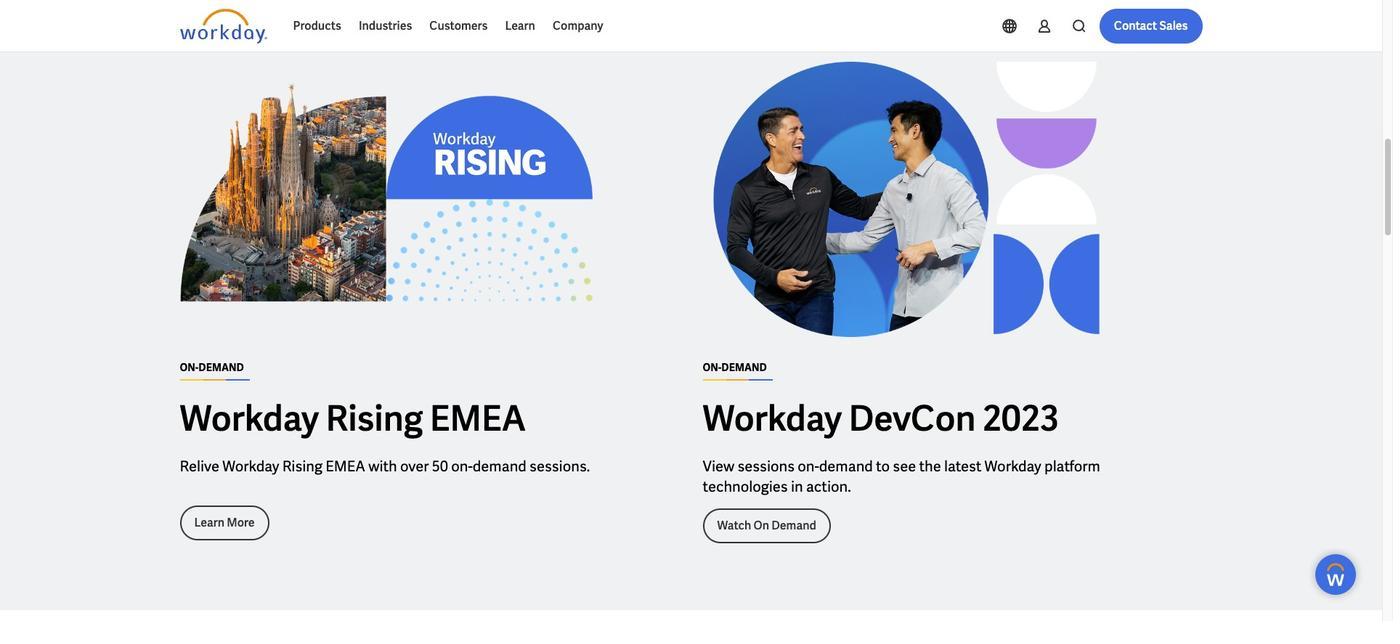 Task type: vqa. For each thing, say whether or not it's contained in the screenshot.
helps within Gain a flexible foundation that helps you move beyond the limitations of legacy ERP.
no



Task type: locate. For each thing, give the bounding box(es) containing it.
on-
[[180, 361, 199, 374]]

1 vertical spatial learn
[[194, 515, 225, 530]]

learn left more
[[194, 515, 225, 530]]

the
[[920, 457, 942, 476]]

0 horizontal spatial on-
[[452, 457, 473, 476]]

2 demand from the left
[[820, 457, 873, 476]]

contact sales link
[[1100, 9, 1203, 44]]

1 vertical spatial demand
[[772, 518, 817, 533]]

more
[[227, 515, 255, 530]]

learn left company
[[505, 18, 536, 33]]

0 vertical spatial learn
[[505, 18, 536, 33]]

0 vertical spatial emea
[[430, 396, 526, 441]]

workday devcon 2023
[[703, 396, 1060, 441]]

action.
[[807, 477, 852, 496]]

customers
[[430, 18, 488, 33]]

sales
[[1160, 18, 1189, 33]]

rising down workday rising emea
[[282, 457, 323, 476]]

workday down 2023
[[985, 457, 1042, 476]]

0 horizontal spatial rising
[[282, 457, 323, 476]]

on
[[754, 518, 770, 533]]

industries
[[359, 18, 412, 33]]

emea up 50
[[430, 396, 526, 441]]

aerial shot of barcelona, spain. image
[[180, 62, 593, 337]]

on- up in
[[798, 457, 820, 476]]

on- inside view sessions on-demand to see the latest workday platform technologies in action.
[[798, 457, 820, 476]]

1 horizontal spatial on-
[[798, 457, 820, 476]]

workday
[[180, 396, 319, 441], [703, 396, 842, 441], [223, 457, 279, 476], [985, 457, 1042, 476]]

on-
[[452, 457, 473, 476], [798, 457, 820, 476]]

devcon
[[849, 396, 976, 441]]

1 horizontal spatial demand
[[820, 457, 873, 476]]

demand up the action.
[[820, 457, 873, 476]]

2 on- from the left
[[798, 457, 820, 476]]

to
[[877, 457, 890, 476]]

0 horizontal spatial learn
[[194, 515, 225, 530]]

1 demand from the left
[[473, 457, 527, 476]]

learn more
[[194, 515, 255, 530]]

0 vertical spatial demand
[[199, 361, 244, 374]]

rising
[[326, 396, 423, 441], [282, 457, 323, 476]]

0 horizontal spatial emea
[[326, 457, 366, 476]]

1 horizontal spatial rising
[[326, 396, 423, 441]]

0 vertical spatial rising
[[326, 396, 423, 441]]

sessions.
[[530, 457, 590, 476]]

on- right 50
[[452, 457, 473, 476]]

watch
[[718, 518, 752, 533]]

learn button
[[497, 9, 544, 44]]

learn inside dropdown button
[[505, 18, 536, 33]]

rising up with
[[326, 396, 423, 441]]

0 horizontal spatial demand
[[473, 457, 527, 476]]

1 horizontal spatial learn
[[505, 18, 536, 33]]

emea
[[430, 396, 526, 441], [326, 457, 366, 476]]

demand right 50
[[473, 457, 527, 476]]

demand
[[473, 457, 527, 476], [820, 457, 873, 476]]

learn
[[505, 18, 536, 33], [194, 515, 225, 530]]

emea left with
[[326, 457, 366, 476]]

demand
[[199, 361, 244, 374], [772, 518, 817, 533]]

industries button
[[350, 9, 421, 44]]



Task type: describe. For each thing, give the bounding box(es) containing it.
watch on demand link
[[703, 508, 831, 543]]

see
[[893, 457, 917, 476]]

relive
[[180, 457, 219, 476]]

workday up sessions
[[703, 396, 842, 441]]

relive workday rising emea with over 50 on-demand sessions.
[[180, 457, 590, 476]]

learn for learn more
[[194, 515, 225, 530]]

2023
[[983, 396, 1060, 441]]

over
[[400, 457, 429, 476]]

carl eschenbach and attendee at workday devcon image
[[703, 62, 1116, 337]]

workday down on-demand
[[180, 396, 319, 441]]

in
[[791, 477, 804, 496]]

workday rising emea
[[180, 396, 526, 441]]

watch on demand
[[718, 518, 817, 533]]

technologies
[[703, 477, 788, 496]]

demand inside view sessions on-demand to see the latest workday platform technologies in action.
[[820, 457, 873, 476]]

go to the homepage image
[[180, 9, 267, 44]]

1 vertical spatial rising
[[282, 457, 323, 476]]

workday inside view sessions on-demand to see the latest workday platform technologies in action.
[[985, 457, 1042, 476]]

latest
[[945, 457, 982, 476]]

sessions
[[738, 457, 795, 476]]

customers button
[[421, 9, 497, 44]]

workday right relive
[[223, 457, 279, 476]]

on-demand
[[703, 361, 767, 374]]

0 horizontal spatial demand
[[199, 361, 244, 374]]

products button
[[285, 9, 350, 44]]

company button
[[544, 9, 612, 44]]

view
[[703, 457, 735, 476]]

contact sales
[[1115, 18, 1189, 33]]

platform
[[1045, 457, 1101, 476]]

with
[[369, 457, 397, 476]]

on-demand
[[180, 361, 244, 374]]

1 on- from the left
[[452, 457, 473, 476]]

50
[[432, 457, 448, 476]]

on-
[[703, 361, 722, 374]]

demand
[[722, 361, 767, 374]]

1 vertical spatial emea
[[326, 457, 366, 476]]

1 horizontal spatial emea
[[430, 396, 526, 441]]

products
[[293, 18, 341, 33]]

1 horizontal spatial demand
[[772, 518, 817, 533]]

company
[[553, 18, 604, 33]]

contact
[[1115, 18, 1158, 33]]

learn for learn
[[505, 18, 536, 33]]

learn more link
[[180, 506, 269, 540]]

view sessions on-demand to see the latest workday platform technologies in action.
[[703, 457, 1101, 496]]



